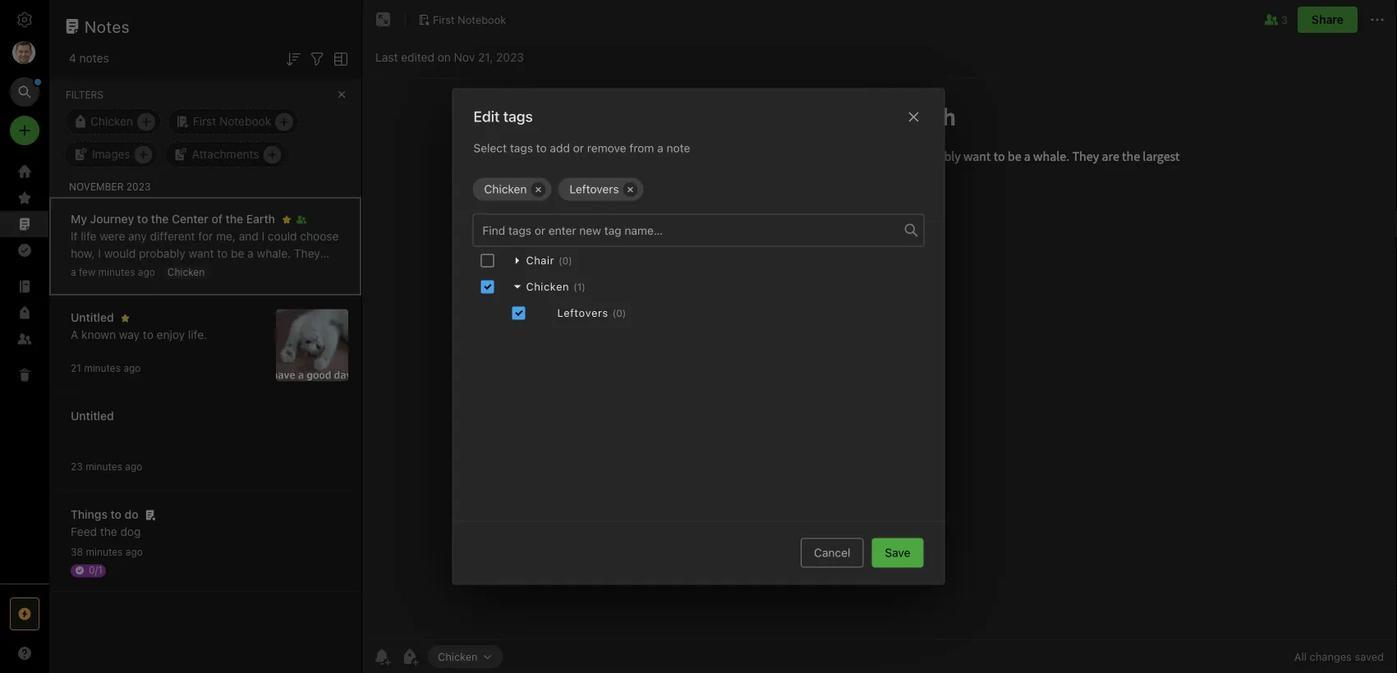 Task type: describe. For each thing, give the bounding box(es) containing it.
chicken button for first notebook button to the bottom
[[65, 108, 161, 135]]

edit tags
[[474, 108, 533, 125]]

attachments button
[[165, 141, 287, 168]]

the up different
[[151, 212, 169, 226]]

save
[[885, 546, 911, 560]]

cancel button
[[801, 539, 864, 568]]

leftovers for leftovers ( 0 )
[[558, 307, 609, 319]]

to right way
[[143, 328, 154, 342]]

38 minutes ago
[[71, 547, 143, 558]]

all changes saved
[[1295, 651, 1385, 664]]

0/1
[[89, 565, 103, 576]]

if life were any different for me, and i could choose how, i would probably want to be a whale. they are the largest mammal on earth and masters of their vast d...
[[71, 230, 339, 295]]

dog
[[120, 526, 141, 539]]

images
[[92, 148, 130, 161]]

life
[[81, 230, 97, 243]]

leftovers for leftovers
[[570, 182, 619, 196]]

images button
[[65, 141, 158, 168]]

notes
[[79, 51, 109, 65]]

feed the dog
[[71, 526, 141, 539]]

of inside if life were any different for me, and i could choose how, i would probably want to be a whale. they are the largest mammal on earth and masters of their vast d...
[[314, 264, 325, 278]]

my journey to the center of the earth
[[71, 212, 275, 226]]

) for leftovers
[[623, 308, 626, 319]]

cancel
[[814, 546, 851, 560]]

last edited on nov 21, 2023
[[376, 51, 524, 64]]

3
[[1282, 13, 1288, 26]]

all
[[1295, 651, 1307, 664]]

on inside note window element
[[438, 51, 451, 64]]

chair ( 0 )
[[526, 254, 573, 267]]

( for chicken
[[574, 281, 577, 293]]

to up any at the left of the page
[[137, 212, 148, 226]]

the up me,
[[226, 212, 243, 226]]

chicken ( 1 )
[[526, 281, 586, 293]]

tags for edit
[[504, 108, 533, 125]]

notebook inside note window element
[[458, 13, 506, 26]]

select tags to add or remove from a note element
[[453, 171, 945, 521]]

few
[[79, 267, 96, 278]]

choose
[[300, 230, 339, 243]]

are
[[71, 264, 87, 278]]

enjoy
[[157, 328, 185, 342]]

saved
[[1355, 651, 1385, 664]]

things to do
[[71, 508, 138, 522]]

would
[[104, 247, 136, 260]]

save button
[[872, 539, 924, 568]]

mammal
[[150, 264, 195, 278]]

ago for 38 minutes ago
[[126, 547, 143, 558]]

their
[[71, 281, 95, 295]]

notes
[[85, 16, 130, 36]]

a
[[71, 328, 78, 342]]

4
[[69, 51, 76, 65]]

4 notes
[[69, 51, 109, 65]]

way
[[119, 328, 140, 342]]

1 vertical spatial i
[[98, 247, 101, 260]]

want
[[189, 247, 214, 260]]

2 horizontal spatial a
[[658, 141, 664, 155]]

select
[[474, 141, 507, 155]]

close image
[[904, 107, 924, 127]]

tags for select
[[510, 141, 533, 155]]

chicken inside row
[[526, 281, 570, 293]]

edit
[[474, 108, 500, 125]]

how,
[[71, 247, 95, 260]]

1 vertical spatial notebook
[[219, 115, 271, 128]]

38
[[71, 547, 83, 558]]

leftovers button
[[558, 178, 644, 201]]

thumbnail image
[[276, 309, 348, 382]]

23
[[71, 461, 83, 473]]

leftovers row
[[473, 300, 925, 327]]

note
[[667, 141, 691, 155]]

Select708 checkbox
[[512, 307, 526, 320]]

Select707 checkbox
[[481, 281, 494, 294]]

1 vertical spatial first notebook button
[[168, 108, 299, 135]]

0 vertical spatial i
[[262, 230, 265, 243]]

the inside if life were any different for me, and i could choose how, i would probably want to be a whale. they are the largest mammal on earth and masters of their vast d...
[[91, 264, 108, 278]]

2023
[[496, 51, 524, 64]]

things
[[71, 508, 108, 522]]

for
[[198, 230, 213, 243]]

arrow image for chair
[[511, 254, 525, 268]]

chicken row
[[473, 274, 925, 300]]

if
[[71, 230, 78, 243]]

1 horizontal spatial first notebook button
[[413, 8, 512, 31]]

were
[[100, 230, 125, 243]]

be
[[231, 247, 244, 260]]

3 button
[[1262, 10, 1288, 30]]



Task type: locate. For each thing, give the bounding box(es) containing it.
minutes right "23" in the left bottom of the page
[[86, 461, 122, 473]]

0 vertical spatial notebook
[[458, 13, 506, 26]]

untitled for minutes
[[71, 410, 114, 423]]

edited
[[401, 51, 435, 64]]

0
[[563, 255, 569, 267], [617, 308, 623, 319]]

Note Editor text field
[[362, 79, 1398, 640]]

23 minutes ago
[[71, 461, 142, 473]]

note window element
[[362, 0, 1398, 674]]

untitled up the known
[[71, 311, 114, 325]]

add tag image
[[400, 648, 420, 667]]

0 horizontal spatial of
[[212, 212, 223, 226]]

) up chicken ( 1 )
[[569, 255, 573, 267]]

0 vertical spatial first notebook
[[433, 13, 506, 26]]

minutes for 23
[[86, 461, 122, 473]]

any
[[128, 230, 147, 243]]

leftovers ( 0 )
[[558, 307, 626, 319]]

tags right edit
[[504, 108, 533, 125]]

0 vertical spatial first notebook button
[[413, 8, 512, 31]]

earth inside if life were any different for me, and i could choose how, i would probably want to be a whale. they are the largest mammal on earth and masters of their vast d...
[[215, 264, 243, 278]]

remove
[[587, 141, 627, 155]]

1 horizontal spatial a
[[247, 247, 254, 260]]

to
[[536, 141, 547, 155], [137, 212, 148, 226], [217, 247, 228, 260], [143, 328, 154, 342], [111, 508, 122, 522]]

0 vertical spatial of
[[212, 212, 223, 226]]

first notebook button up attachments
[[168, 108, 299, 135]]

a left note
[[658, 141, 664, 155]]

1 horizontal spatial earth
[[246, 212, 275, 226]]

1 horizontal spatial (
[[574, 281, 577, 293]]

earth up could
[[246, 212, 275, 226]]

1 vertical spatial first
[[193, 115, 216, 128]]

me,
[[216, 230, 236, 243]]

2 vertical spatial (
[[613, 308, 617, 319]]

minutes up 0/1
[[86, 547, 123, 558]]

first up last edited on nov 21, 2023
[[433, 13, 455, 26]]

1 vertical spatial and
[[246, 264, 266, 278]]

leftovers inside row
[[558, 307, 609, 319]]

0 horizontal spatial )
[[569, 255, 573, 267]]

(
[[559, 255, 563, 267], [574, 281, 577, 293], [613, 308, 617, 319]]

tags right the select
[[510, 141, 533, 155]]

the
[[151, 212, 169, 226], [226, 212, 243, 226], [91, 264, 108, 278], [100, 526, 117, 539]]

earth
[[246, 212, 275, 226], [215, 264, 243, 278]]

first notebook up attachments
[[193, 115, 271, 128]]

minutes for 21
[[84, 363, 121, 374]]

untitled for known
[[71, 311, 114, 325]]

0 vertical spatial leftovers
[[570, 182, 619, 196]]

0 horizontal spatial notebook
[[219, 115, 271, 128]]

minutes for 38
[[86, 547, 123, 558]]

0 for chair
[[563, 255, 569, 267]]

a few minutes ago
[[71, 267, 155, 278]]

the up vast
[[91, 264, 108, 278]]

1 vertical spatial untitled
[[71, 410, 114, 423]]

ago up d...
[[138, 267, 155, 278]]

different
[[150, 230, 195, 243]]

1 horizontal spatial )
[[582, 281, 586, 293]]

of down they
[[314, 264, 325, 278]]

journey
[[90, 212, 134, 226]]

chicken down the select
[[484, 182, 527, 196]]

) inside leftovers ( 0 )
[[623, 308, 626, 319]]

filters
[[66, 89, 104, 100]]

0 horizontal spatial i
[[98, 247, 101, 260]]

row group containing chair
[[473, 248, 925, 327]]

minutes up vast
[[98, 267, 135, 278]]

on
[[438, 51, 451, 64], [198, 264, 212, 278]]

) up leftovers ( 0 )
[[582, 281, 586, 293]]

0 inside the chair ( 0 )
[[563, 255, 569, 267]]

to left do
[[111, 508, 122, 522]]

chicken down the chair ( 0 )
[[526, 281, 570, 293]]

1 vertical spatial tags
[[510, 141, 533, 155]]

chicken button for leftovers button
[[473, 178, 552, 201]]

1 vertical spatial 0
[[617, 308, 623, 319]]

)
[[569, 255, 573, 267], [582, 281, 586, 293], [623, 308, 626, 319]]

probably
[[139, 247, 186, 260]]

ago down the dog
[[126, 547, 143, 558]]

share
[[1312, 13, 1344, 26]]

the down things to do
[[100, 526, 117, 539]]

( inside the chair ( 0 )
[[559, 255, 563, 267]]

first notebook for first notebook button to the bottom
[[193, 115, 271, 128]]

1 vertical spatial earth
[[215, 264, 243, 278]]

minutes right 21
[[84, 363, 121, 374]]

0 vertical spatial 0
[[563, 255, 569, 267]]

2 horizontal spatial (
[[613, 308, 617, 319]]

arrow image left chair on the left of page
[[511, 254, 525, 268]]

notebook
[[458, 13, 506, 26], [219, 115, 271, 128]]

1 vertical spatial arrow image
[[511, 280, 525, 294]]

notebook up 21, at the left top of the page
[[458, 13, 506, 26]]

center
[[172, 212, 209, 226]]

tags
[[504, 108, 533, 125], [510, 141, 533, 155]]

leftovers inside button
[[570, 182, 619, 196]]

a
[[658, 141, 664, 155], [247, 247, 254, 260], [71, 267, 76, 278]]

first inside note window element
[[433, 13, 455, 26]]

( for chair
[[559, 255, 563, 267]]

upgrade image
[[15, 605, 35, 625]]

0 horizontal spatial first notebook
[[193, 115, 271, 128]]

2 arrow image from the top
[[511, 280, 525, 294]]

0 vertical spatial tags
[[504, 108, 533, 125]]

1 untitled from the top
[[71, 311, 114, 325]]

) inside the chair ( 0 )
[[569, 255, 573, 267]]

chair
[[526, 254, 555, 267]]

chair row
[[473, 248, 925, 274]]

1 vertical spatial on
[[198, 264, 212, 278]]

row group
[[473, 248, 925, 327]]

life.
[[188, 328, 207, 342]]

first up attachments
[[193, 115, 216, 128]]

i
[[262, 230, 265, 243], [98, 247, 101, 260]]

a inside if life were any different for me, and i could choose how, i would probably want to be a whale. they are the largest mammal on earth and masters of their vast d...
[[247, 247, 254, 260]]

( inside chicken ( 1 )
[[574, 281, 577, 293]]

0 vertical spatial untitled
[[71, 311, 114, 325]]

chicken right add tag "image"
[[438, 651, 478, 663]]

chicken button up images
[[65, 108, 161, 135]]

first notebook
[[433, 13, 506, 26], [193, 115, 271, 128]]

select tags to add or remove from a note
[[474, 141, 691, 155]]

0 vertical spatial and
[[239, 230, 259, 243]]

0 horizontal spatial on
[[198, 264, 212, 278]]

chicken
[[90, 115, 133, 128], [484, 182, 527, 196], [167, 266, 205, 278], [526, 281, 570, 293], [438, 651, 478, 663]]

largest
[[111, 264, 147, 278]]

chicken down want
[[167, 266, 205, 278]]

0 horizontal spatial 0
[[563, 255, 569, 267]]

and
[[239, 230, 259, 243], [246, 264, 266, 278]]

ago for 23 minutes ago
[[125, 461, 142, 473]]

arrow image up select708 option
[[511, 280, 525, 294]]

first notebook button
[[413, 8, 512, 31], [168, 108, 299, 135]]

they
[[294, 247, 320, 260]]

or
[[573, 141, 584, 155]]

last
[[376, 51, 398, 64]]

) for chair
[[569, 255, 573, 267]]

expand note image
[[374, 10, 394, 30]]

0 vertical spatial arrow image
[[511, 254, 525, 268]]

ago up do
[[125, 461, 142, 473]]

minutes
[[98, 267, 135, 278], [84, 363, 121, 374], [86, 461, 122, 473], [86, 547, 123, 558]]

1 horizontal spatial i
[[262, 230, 265, 243]]

chicken up images
[[90, 115, 133, 128]]

1 horizontal spatial of
[[314, 264, 325, 278]]

2 untitled from the top
[[71, 410, 114, 423]]

arrow image inside chair row
[[511, 254, 525, 268]]

home image
[[15, 162, 35, 182]]

arrow image inside chicken row
[[511, 280, 525, 294]]

1 horizontal spatial notebook
[[458, 13, 506, 26]]

untitled down 21 minutes ago
[[71, 410, 114, 423]]

chicken button
[[65, 108, 161, 135], [473, 178, 552, 201], [428, 646, 503, 669]]

settings image
[[15, 10, 35, 30]]

ago
[[138, 267, 155, 278], [124, 363, 141, 374], [125, 461, 142, 473], [126, 547, 143, 558]]

of
[[212, 212, 223, 226], [314, 264, 325, 278]]

a left the few
[[71, 267, 76, 278]]

1 vertical spatial of
[[314, 264, 325, 278]]

chicken button right add tag "image"
[[428, 646, 503, 669]]

1 vertical spatial leftovers
[[558, 307, 609, 319]]

first notebook button up nov
[[413, 8, 512, 31]]

first notebook up nov
[[433, 13, 506, 26]]

tree
[[0, 159, 49, 583]]

leftovers down the select tags to add or remove from a note
[[570, 182, 619, 196]]

ago down way
[[124, 363, 141, 374]]

) for chicken
[[582, 281, 586, 293]]

21,
[[478, 51, 493, 64]]

1 horizontal spatial first
[[433, 13, 455, 26]]

notebook up attachments button
[[219, 115, 271, 128]]

known
[[81, 328, 116, 342]]

a right be in the top left of the page
[[247, 247, 254, 260]]

first
[[433, 13, 455, 26], [193, 115, 216, 128]]

arrow image for chicken
[[511, 280, 525, 294]]

2 vertical spatial chicken button
[[428, 646, 503, 669]]

) down chicken row
[[623, 308, 626, 319]]

21 minutes ago
[[71, 363, 141, 374]]

0 vertical spatial )
[[569, 255, 573, 267]]

leftovers
[[570, 182, 619, 196], [558, 307, 609, 319]]

changes
[[1310, 651, 1353, 664]]

0 horizontal spatial first
[[193, 115, 216, 128]]

and down whale. on the left top of page
[[246, 264, 266, 278]]

vast
[[98, 281, 120, 295]]

and up be in the top left of the page
[[239, 230, 259, 243]]

chicken button down the select
[[473, 178, 552, 201]]

earth down be in the top left of the page
[[215, 264, 243, 278]]

2 vertical spatial )
[[623, 308, 626, 319]]

1 vertical spatial chicken button
[[473, 178, 552, 201]]

nov
[[454, 51, 475, 64]]

1 horizontal spatial first notebook
[[433, 13, 506, 26]]

ago for 21 minutes ago
[[124, 363, 141, 374]]

0 inside leftovers ( 0 )
[[617, 308, 623, 319]]

a known way to enjoy life.
[[71, 328, 207, 342]]

to left be in the top left of the page
[[217, 247, 228, 260]]

1 arrow image from the top
[[511, 254, 525, 268]]

) inside chicken ( 1 )
[[582, 281, 586, 293]]

row group inside select tags to add or remove from a note element
[[473, 248, 925, 327]]

i left could
[[262, 230, 265, 243]]

0 vertical spatial on
[[438, 51, 451, 64]]

could
[[268, 230, 297, 243]]

on inside if life were any different for me, and i could choose how, i would probably want to be a whale. they are the largest mammal on earth and masters of their vast d...
[[198, 264, 212, 278]]

1 vertical spatial )
[[582, 281, 586, 293]]

feed
[[71, 526, 97, 539]]

d...
[[123, 281, 140, 295]]

Select706 checkbox
[[481, 254, 494, 267]]

1 vertical spatial first notebook
[[193, 115, 271, 128]]

1 horizontal spatial 0
[[617, 308, 623, 319]]

0 horizontal spatial earth
[[215, 264, 243, 278]]

( for leftovers
[[613, 308, 617, 319]]

0 vertical spatial first
[[433, 13, 455, 26]]

masters
[[269, 264, 311, 278]]

on down want
[[198, 264, 212, 278]]

( inside leftovers ( 0 )
[[613, 308, 617, 319]]

1 horizontal spatial on
[[438, 51, 451, 64]]

do
[[125, 508, 138, 522]]

0 vertical spatial (
[[559, 255, 563, 267]]

1
[[577, 281, 582, 293]]

0 horizontal spatial (
[[559, 255, 563, 267]]

my
[[71, 212, 87, 226]]

0 horizontal spatial first notebook button
[[168, 108, 299, 135]]

0 vertical spatial chicken button
[[65, 108, 161, 135]]

add a reminder image
[[372, 648, 392, 667]]

attachments
[[192, 148, 259, 161]]

first notebook for rightmost first notebook button
[[433, 13, 506, 26]]

0 vertical spatial a
[[658, 141, 664, 155]]

chicken inside note window element
[[438, 651, 478, 663]]

to inside if life were any different for me, and i could choose how, i would probably want to be a whale. they are the largest mammal on earth and masters of their vast d...
[[217, 247, 228, 260]]

leftovers down 1
[[558, 307, 609, 319]]

Find tags or enter new tag name… text field
[[474, 220, 905, 241]]

0 for leftovers
[[617, 308, 623, 319]]

whale.
[[257, 247, 291, 260]]

of up me,
[[212, 212, 223, 226]]

i right how,
[[98, 247, 101, 260]]

1 vertical spatial a
[[247, 247, 254, 260]]

from
[[630, 141, 654, 155]]

add
[[550, 141, 570, 155]]

arrow image
[[511, 254, 525, 268], [511, 280, 525, 294]]

share button
[[1298, 7, 1358, 33]]

2 vertical spatial a
[[71, 267, 76, 278]]

to left the add
[[536, 141, 547, 155]]

0 vertical spatial earth
[[246, 212, 275, 226]]

0 horizontal spatial a
[[71, 267, 76, 278]]

2 horizontal spatial )
[[623, 308, 626, 319]]

on left nov
[[438, 51, 451, 64]]

21
[[71, 363, 81, 374]]

first notebook inside note window element
[[433, 13, 506, 26]]

1 vertical spatial (
[[574, 281, 577, 293]]



Task type: vqa. For each thing, say whether or not it's contained in the screenshot.
21 minutes ago's ago
yes



